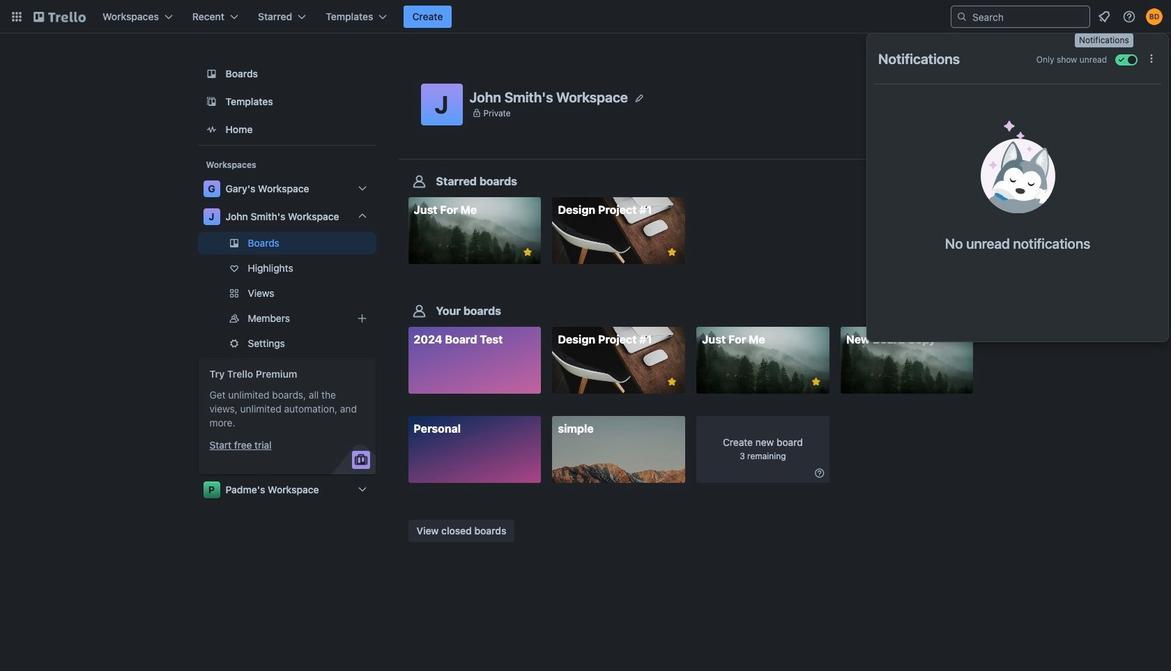 Task type: locate. For each thing, give the bounding box(es) containing it.
template board image
[[203, 93, 220, 110]]

1 horizontal spatial click to unstar this board. it will be removed from your starred list. image
[[666, 376, 678, 388]]

open information menu image
[[1122, 10, 1136, 24]]

board image
[[203, 66, 220, 82]]

1 vertical spatial click to unstar this board. it will be removed from your starred list. image
[[666, 376, 678, 388]]

tooltip
[[1075, 33, 1133, 47]]

click to unstar this board. it will be removed from your starred list. image
[[666, 246, 678, 259]]

barb dwyer (barbdwyer3) image
[[1146, 8, 1163, 25]]

taco image
[[980, 121, 1055, 213]]

add image
[[354, 310, 371, 327]]

0 vertical spatial click to unstar this board. it will be removed from your starred list. image
[[521, 246, 534, 259]]

click to unstar this board. it will be removed from your starred list. image
[[521, 246, 534, 259], [666, 376, 678, 388]]

none search field inside primary element
[[951, 6, 1090, 28]]

None search field
[[951, 6, 1090, 28]]



Task type: describe. For each thing, give the bounding box(es) containing it.
home image
[[203, 121, 220, 138]]

sm image
[[813, 467, 827, 481]]

primary element
[[0, 0, 1171, 33]]

back to home image
[[33, 6, 86, 28]]

Search field
[[951, 6, 1090, 28]]

0 notifications image
[[1096, 8, 1113, 25]]

0 horizontal spatial click to unstar this board. it will be removed from your starred list. image
[[521, 246, 534, 259]]

search image
[[956, 11, 968, 22]]



Task type: vqa. For each thing, say whether or not it's contained in the screenshot.
howard (howard38800628) IMAGE
no



